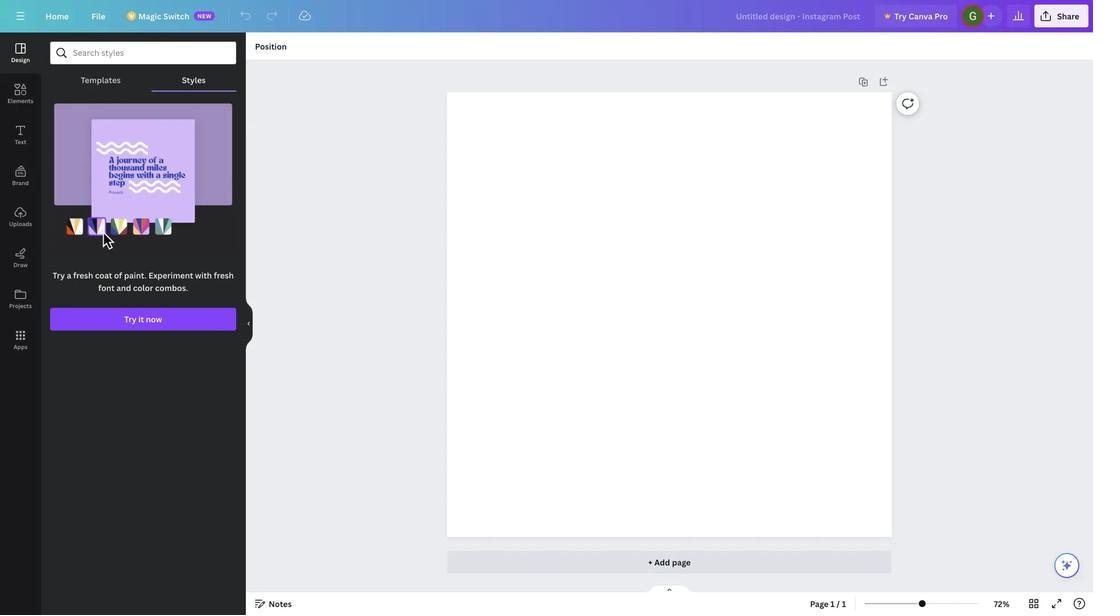Task type: vqa. For each thing, say whether or not it's contained in the screenshot.
everywhere
no



Task type: locate. For each thing, give the bounding box(es) containing it.
position
[[255, 41, 287, 52]]

try it now button
[[50, 308, 236, 331]]

1
[[831, 598, 835, 609], [842, 598, 847, 609]]

page 1 / 1
[[811, 598, 847, 609]]

share
[[1058, 11, 1080, 21]]

design
[[11, 56, 30, 64]]

0 vertical spatial try
[[895, 11, 907, 21]]

try for try canva pro
[[895, 11, 907, 21]]

0 horizontal spatial try
[[53, 270, 65, 281]]

now
[[146, 314, 162, 325]]

elements
[[8, 97, 33, 105]]

try inside button
[[124, 314, 137, 325]]

1 horizontal spatial 1
[[842, 598, 847, 609]]

coat
[[95, 270, 112, 281]]

try inside try a fresh coat of paint. experiment with fresh font and color combos.
[[53, 270, 65, 281]]

uploads button
[[0, 197, 41, 238]]

a
[[67, 270, 71, 281]]

text
[[15, 138, 26, 146]]

1 1 from the left
[[831, 598, 835, 609]]

switch
[[163, 11, 190, 21]]

brand
[[12, 179, 29, 187]]

2 horizontal spatial try
[[895, 11, 907, 21]]

1 fresh from the left
[[73, 270, 93, 281]]

home link
[[36, 5, 78, 27]]

magic
[[139, 11, 161, 21]]

1 left /
[[831, 598, 835, 609]]

1 horizontal spatial fresh
[[214, 270, 234, 281]]

try inside button
[[895, 11, 907, 21]]

try for try it now
[[124, 314, 137, 325]]

draw button
[[0, 238, 41, 279]]

file button
[[82, 5, 115, 27]]

pro
[[935, 11, 948, 21]]

1 vertical spatial try
[[53, 270, 65, 281]]

fresh right a
[[73, 270, 93, 281]]

try
[[895, 11, 907, 21], [53, 270, 65, 281], [124, 314, 137, 325]]

brand button
[[0, 156, 41, 197]]

try left a
[[53, 270, 65, 281]]

and
[[117, 283, 131, 293]]

1 horizontal spatial try
[[124, 314, 137, 325]]

fresh right with
[[214, 270, 234, 281]]

notes button
[[251, 595, 296, 613]]

side panel tab list
[[0, 32, 41, 361]]

color
[[133, 283, 153, 293]]

styles button
[[151, 69, 236, 91]]

notes
[[269, 598, 292, 609]]

try canva pro
[[895, 11, 948, 21]]

Search styles search field
[[73, 42, 214, 64]]

2 vertical spatial try
[[124, 314, 137, 325]]

it
[[139, 314, 144, 325]]

72% button
[[984, 595, 1021, 613]]

templates
[[81, 74, 121, 85]]

fresh
[[73, 270, 93, 281], [214, 270, 234, 281]]

add
[[655, 557, 671, 568]]

+ add page button
[[447, 551, 892, 574]]

try left canva
[[895, 11, 907, 21]]

1 right /
[[842, 598, 847, 609]]

styles
[[182, 74, 206, 85]]

0 horizontal spatial 1
[[831, 598, 835, 609]]

uploads
[[9, 220, 32, 228]]

try left the it
[[124, 314, 137, 325]]

+ add page
[[649, 557, 691, 568]]

0 horizontal spatial fresh
[[73, 270, 93, 281]]

projects
[[9, 302, 32, 310]]



Task type: describe. For each thing, give the bounding box(es) containing it.
try for try a fresh coat of paint. experiment with fresh font and color combos.
[[53, 270, 65, 281]]

page
[[811, 598, 829, 609]]

show pages image
[[643, 585, 697, 594]]

try it now
[[124, 314, 162, 325]]

72%
[[995, 598, 1010, 609]]

hide image
[[246, 297, 253, 351]]

home
[[46, 11, 69, 21]]

elements button
[[0, 73, 41, 115]]

paint.
[[124, 270, 147, 281]]

share button
[[1035, 5, 1089, 27]]

experiment
[[149, 270, 193, 281]]

Design title text field
[[727, 5, 871, 27]]

try canva pro button
[[876, 5, 958, 27]]

combos.
[[155, 283, 188, 293]]

position button
[[251, 37, 292, 55]]

2 fresh from the left
[[214, 270, 234, 281]]

try a fresh coat of paint. experiment with fresh font and color combos.
[[53, 270, 234, 293]]

canva
[[909, 11, 933, 21]]

text button
[[0, 115, 41, 156]]

canva assistant image
[[1061, 559, 1074, 573]]

design button
[[0, 32, 41, 73]]

new
[[197, 12, 212, 20]]

with
[[195, 270, 212, 281]]

main menu bar
[[0, 0, 1094, 32]]

templates button
[[50, 69, 151, 91]]

2 1 from the left
[[842, 598, 847, 609]]

file
[[92, 11, 105, 21]]

+
[[649, 557, 653, 568]]

magic switch
[[139, 11, 190, 21]]

of
[[114, 270, 122, 281]]

projects button
[[0, 279, 41, 320]]

/
[[837, 598, 840, 609]]

page
[[673, 557, 691, 568]]

draw
[[13, 261, 28, 269]]

apps
[[13, 343, 28, 351]]

apps button
[[0, 320, 41, 361]]

font
[[98, 283, 115, 293]]



